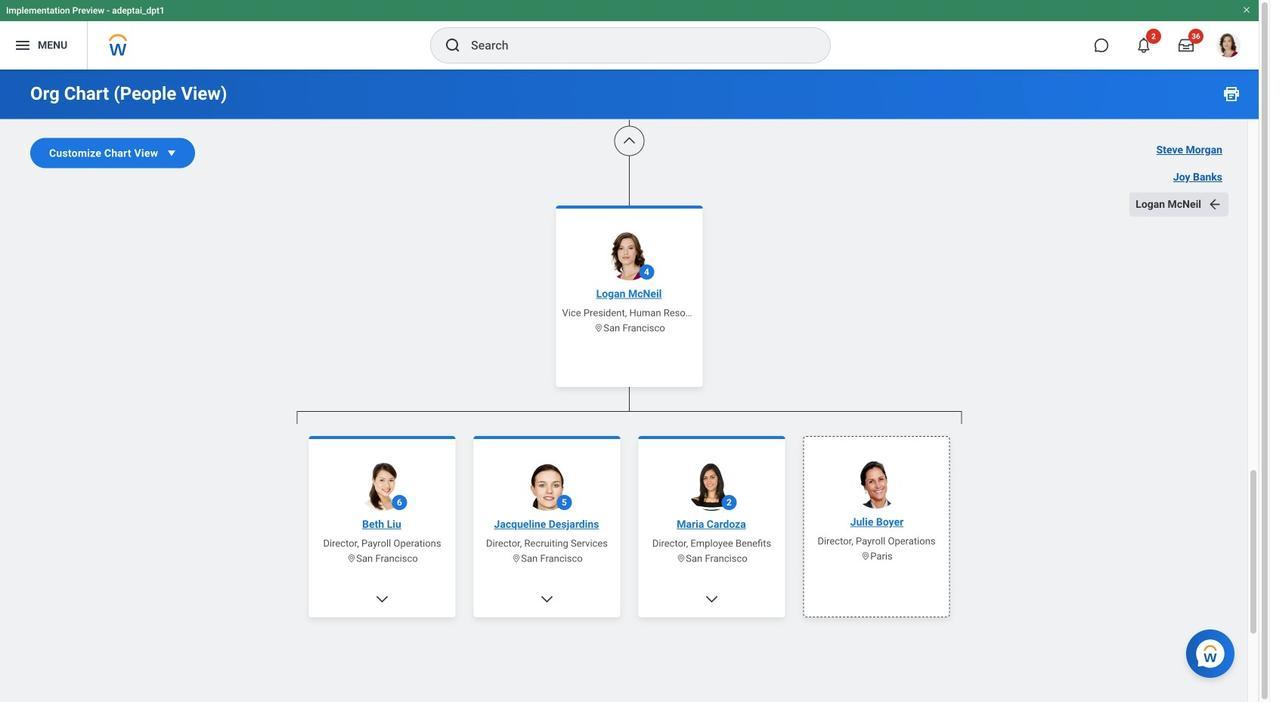 Task type: vqa. For each thing, say whether or not it's contained in the screenshot.
first location icon from left
yes



Task type: describe. For each thing, give the bounding box(es) containing it.
location image for first "chevron down" image from right
[[676, 554, 686, 564]]

1 horizontal spatial location image
[[594, 323, 604, 333]]

close environment banner image
[[1243, 5, 1252, 14]]

logan mcneil, logan mcneil, 4 direct reports element
[[297, 424, 963, 703]]

caret down image
[[164, 146, 179, 161]]

Search Workday  search field
[[471, 29, 800, 62]]

location image for 3rd "chevron down" image from right
[[347, 554, 356, 564]]



Task type: locate. For each thing, give the bounding box(es) containing it.
inbox large image
[[1179, 38, 1194, 53]]

print org chart image
[[1223, 85, 1241, 103]]

banner
[[0, 0, 1260, 70]]

chevron up image
[[622, 134, 637, 149]]

0 horizontal spatial location image
[[347, 554, 356, 564]]

chevron down image
[[375, 592, 390, 607], [540, 592, 555, 607], [705, 592, 720, 607]]

1 chevron down image from the left
[[375, 592, 390, 607]]

1 horizontal spatial location image
[[861, 552, 871, 562]]

1 horizontal spatial chevron down image
[[540, 592, 555, 607]]

2 horizontal spatial location image
[[676, 554, 686, 564]]

0 horizontal spatial chevron down image
[[375, 592, 390, 607]]

justify image
[[14, 36, 32, 54]]

3 chevron down image from the left
[[705, 592, 720, 607]]

notifications large image
[[1137, 38, 1152, 53]]

main content
[[0, 0, 1260, 703]]

2 chevron down image from the left
[[540, 592, 555, 607]]

profile logan mcneil image
[[1217, 33, 1241, 61]]

search image
[[444, 36, 462, 54]]

arrow left image
[[1208, 197, 1223, 212]]

location image
[[861, 552, 871, 562], [512, 554, 521, 564]]

2 horizontal spatial chevron down image
[[705, 592, 720, 607]]

0 horizontal spatial location image
[[512, 554, 521, 564]]

location image
[[594, 323, 604, 333], [347, 554, 356, 564], [676, 554, 686, 564]]



